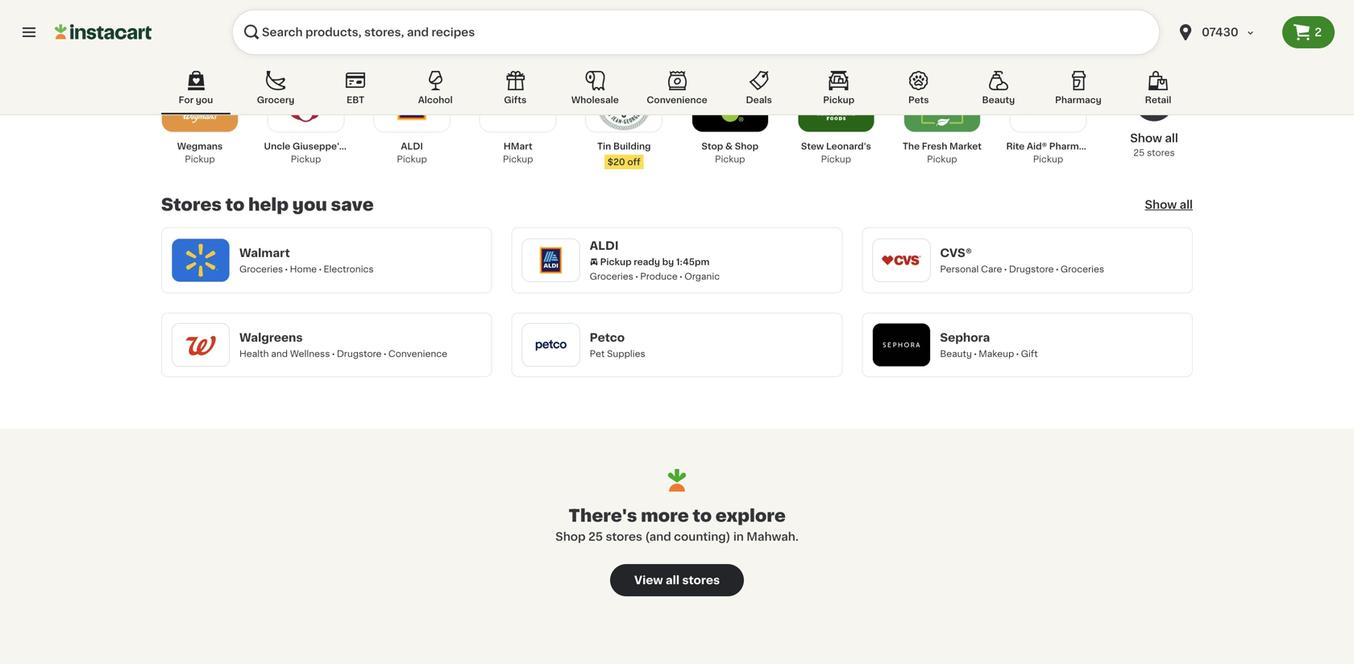 Task type: vqa. For each thing, say whether or not it's contained in the screenshot.
the bottommost Beauty
yes



Task type: describe. For each thing, give the bounding box(es) containing it.
07430 button
[[1176, 10, 1273, 55]]

stores to help you save
[[161, 196, 374, 213]]

pickup button
[[804, 68, 874, 114]]

off
[[628, 158, 641, 166]]

groceries inside walmart groceries home electronics
[[239, 265, 283, 274]]

convenience inside walgreens health and wellness drugstore convenience
[[389, 350, 447, 358]]

stores inside 'show all 25 stores'
[[1147, 148, 1175, 157]]

stop & shop pickup
[[702, 142, 759, 164]]

view all stores button
[[610, 564, 744, 597]]

uncle giuseppe's marketplace image
[[279, 75, 333, 130]]

wellness
[[290, 350, 330, 358]]

stew leonard's image
[[809, 75, 864, 130]]

gifts
[[504, 96, 527, 104]]

for you
[[179, 96, 213, 104]]

to inside stores to help you save tab panel
[[225, 196, 245, 213]]

deals
[[746, 96, 772, 104]]

ebt
[[347, 96, 365, 104]]

rite
[[1007, 142, 1025, 151]]

stop & shop image
[[703, 75, 758, 130]]

pharmacy inside button
[[1055, 96, 1102, 104]]

alcohol
[[418, 96, 453, 104]]

to inside there's more to explore shop 25 stores (and counting) in mahwah.
[[693, 507, 712, 524]]

pets
[[909, 96, 929, 104]]

help
[[248, 196, 289, 213]]

ready
[[634, 258, 660, 266]]

alcohol button
[[401, 68, 470, 114]]

view
[[634, 575, 663, 586]]

(and
[[645, 531, 671, 543]]

walgreens
[[239, 332, 303, 343]]

2
[[1315, 27, 1322, 38]]

retail
[[1145, 96, 1172, 104]]

gift
[[1021, 350, 1038, 358]]

groceries inside 'cvs® personal care drugstore groceries'
[[1061, 265, 1105, 274]]

petco pet supplies
[[590, 332, 646, 358]]

wegmans pickup
[[177, 142, 223, 164]]

mahwah.
[[747, 531, 799, 543]]

beauty inside sephora beauty makeup gift
[[940, 350, 972, 358]]

convenience inside button
[[647, 96, 708, 104]]

the fresh market pickup
[[903, 142, 982, 164]]

petco
[[590, 332, 625, 343]]

aldi image
[[385, 75, 439, 130]]

pickup down hmart on the left of page
[[503, 155, 533, 164]]

building
[[614, 142, 651, 151]]

explore
[[716, 507, 786, 524]]

health
[[239, 350, 269, 358]]

drugstore inside walgreens health and wellness drugstore convenience
[[337, 350, 382, 358]]

the
[[903, 142, 920, 151]]

25 inside there's more to explore shop 25 stores (and counting) in mahwah.
[[589, 531, 603, 543]]

fresh
[[922, 142, 948, 151]]

all for view all stores
[[666, 575, 680, 586]]

shop inside stop & shop pickup
[[735, 142, 759, 151]]

for you button
[[161, 68, 231, 114]]

cvs® logo image
[[881, 239, 923, 281]]

show for show all
[[1145, 199, 1177, 210]]

aid®
[[1027, 142, 1047, 151]]

tin
[[597, 142, 611, 151]]

07430 button
[[1167, 10, 1283, 55]]

personal
[[940, 265, 979, 274]]

beauty button
[[964, 68, 1034, 114]]

stores
[[161, 196, 222, 213]]

wegmans
[[177, 142, 223, 151]]

rite aid® pharmacy pickup
[[1007, 142, 1096, 164]]

$20
[[608, 158, 625, 166]]

beauty inside button
[[982, 96, 1015, 104]]

shop inside there's more to explore shop 25 stores (and counting) in mahwah.
[[556, 531, 586, 543]]

by
[[662, 258, 674, 266]]

uncle
[[264, 142, 291, 151]]

and
[[271, 350, 288, 358]]

more
[[641, 507, 689, 524]]

sephora logo image
[[881, 324, 923, 366]]

rite aid® pharmacy image
[[1021, 75, 1076, 130]]

aldi logo image
[[530, 239, 572, 281]]

view all stores link
[[610, 564, 744, 597]]

deals button
[[725, 68, 794, 114]]

pickup inside button
[[823, 96, 855, 104]]

sephora
[[940, 332, 990, 343]]

home
[[290, 265, 317, 274]]

wholesale button
[[561, 68, 630, 114]]

market
[[950, 142, 982, 151]]

leonard's
[[826, 142, 871, 151]]

makeup
[[979, 350, 1015, 358]]

stop
[[702, 142, 723, 151]]

gifts button
[[481, 68, 550, 114]]

1:45pm
[[676, 258, 710, 266]]

pickup inside the fresh market pickup
[[927, 155, 958, 164]]

walgreens health and wellness drugstore convenience
[[239, 332, 447, 358]]



Task type: locate. For each thing, give the bounding box(es) containing it.
1 vertical spatial 25
[[589, 531, 603, 543]]

0 vertical spatial drugstore
[[1009, 265, 1054, 274]]

pickup down 'giuseppe's'
[[291, 155, 321, 164]]

0 vertical spatial shop
[[735, 142, 759, 151]]

stores to help you save tab panel
[[153, 67, 1201, 377]]

25 inside 'show all 25 stores'
[[1134, 148, 1145, 157]]

all inside button
[[666, 575, 680, 586]]

organic
[[685, 272, 720, 281]]

1 horizontal spatial convenience
[[647, 96, 708, 104]]

grocery button
[[241, 68, 310, 114]]

1 horizontal spatial you
[[293, 196, 327, 213]]

there's
[[569, 507, 637, 524]]

stores up show all
[[1147, 148, 1175, 157]]

drugstore right care
[[1009, 265, 1054, 274]]

save
[[331, 196, 374, 213]]

pharmacy inside rite aid® pharmacy pickup
[[1050, 142, 1096, 151]]

0 vertical spatial 25
[[1134, 148, 1145, 157]]

aldi for aldi pickup
[[401, 142, 423, 151]]

drugstore right wellness
[[337, 350, 382, 358]]

2 vertical spatial stores
[[682, 575, 720, 586]]

aldi for aldi
[[590, 240, 619, 252]]

all
[[1165, 133, 1179, 144], [1180, 199, 1193, 210], [666, 575, 680, 586]]

retail button
[[1124, 68, 1193, 114]]

None search field
[[232, 10, 1160, 55]]

0 horizontal spatial aldi
[[401, 142, 423, 151]]

pickup down leonard's
[[821, 155, 851, 164]]

07430
[[1202, 27, 1239, 38]]

0 vertical spatial stores
[[1147, 148, 1175, 157]]

1 horizontal spatial stores
[[682, 575, 720, 586]]

pickup down marketplace
[[397, 155, 427, 164]]

you inside tab panel
[[293, 196, 327, 213]]

0 vertical spatial you
[[196, 96, 213, 104]]

0 horizontal spatial drugstore
[[337, 350, 382, 358]]

pickup inside wegmans pickup
[[185, 155, 215, 164]]

1 vertical spatial you
[[293, 196, 327, 213]]

pickup ready by 1:45pm
[[600, 258, 710, 266]]

in
[[734, 531, 744, 543]]

pharmacy button
[[1044, 68, 1113, 114]]

show down 'show all 25 stores'
[[1145, 199, 1177, 210]]

petco logo image
[[530, 324, 572, 366]]

show for show all 25 stores
[[1131, 133, 1163, 144]]

1 vertical spatial shop
[[556, 531, 586, 543]]

0 vertical spatial show
[[1131, 133, 1163, 144]]

grocery
[[257, 96, 295, 104]]

pickup down '&'
[[715, 155, 745, 164]]

1 horizontal spatial drugstore
[[1009, 265, 1054, 274]]

all inside popup button
[[1180, 199, 1193, 210]]

1 horizontal spatial groceries
[[590, 272, 634, 281]]

show
[[1131, 133, 1163, 144], [1145, 199, 1177, 210]]

pharmacy up rite aid® pharmacy pickup
[[1055, 96, 1102, 104]]

counting)
[[674, 531, 731, 543]]

1 horizontal spatial aldi
[[590, 240, 619, 252]]

2 horizontal spatial stores
[[1147, 148, 1175, 157]]

uncle giuseppe's marketplace pickup
[[264, 142, 404, 164]]

sephora beauty makeup gift
[[940, 332, 1038, 358]]

for
[[179, 96, 194, 104]]

2 horizontal spatial all
[[1180, 199, 1193, 210]]

pickup up leonard's
[[823, 96, 855, 104]]

supplies
[[607, 350, 646, 358]]

&
[[726, 142, 733, 151]]

1 vertical spatial aldi
[[590, 240, 619, 252]]

shop right '&'
[[735, 142, 759, 151]]

2 horizontal spatial groceries
[[1061, 265, 1105, 274]]

giuseppe's
[[293, 142, 344, 151]]

beauty up the rite
[[982, 96, 1015, 104]]

pharmacy
[[1055, 96, 1102, 104], [1050, 142, 1096, 151]]

1 vertical spatial pharmacy
[[1050, 142, 1096, 151]]

0 horizontal spatial groceries
[[239, 265, 283, 274]]

0 vertical spatial beauty
[[982, 96, 1015, 104]]

walgreens logo image
[[180, 324, 222, 366]]

convenience
[[647, 96, 708, 104], [389, 350, 447, 358]]

all for show all
[[1180, 199, 1193, 210]]

25 down there's
[[589, 531, 603, 543]]

tin building $20 off
[[597, 142, 651, 166]]

there's more to explore shop 25 stores (and counting) in mahwah.
[[556, 507, 799, 543]]

pet
[[590, 350, 605, 358]]

0 vertical spatial aldi
[[401, 142, 423, 151]]

cvs® personal care drugstore groceries
[[940, 248, 1105, 274]]

care
[[981, 265, 1003, 274]]

hmart image
[[491, 75, 546, 130]]

stores
[[1147, 148, 1175, 157], [606, 531, 643, 543], [682, 575, 720, 586]]

hmart
[[504, 142, 533, 151]]

pickup inside rite aid® pharmacy pickup
[[1033, 155, 1064, 164]]

0 horizontal spatial convenience
[[389, 350, 447, 358]]

to up counting) at the bottom of page
[[693, 507, 712, 524]]

1 vertical spatial drugstore
[[337, 350, 382, 358]]

beauty down sephora
[[940, 350, 972, 358]]

stores inside button
[[682, 575, 720, 586]]

1 vertical spatial all
[[1180, 199, 1193, 210]]

0 horizontal spatial all
[[666, 575, 680, 586]]

1 horizontal spatial to
[[693, 507, 712, 524]]

pickup left ready
[[600, 258, 632, 266]]

0 horizontal spatial stores
[[606, 531, 643, 543]]

2 button
[[1283, 16, 1335, 48]]

to
[[225, 196, 245, 213], [693, 507, 712, 524]]

1 horizontal spatial shop
[[735, 142, 759, 151]]

aldi down aldi image
[[401, 142, 423, 151]]

produce
[[640, 272, 678, 281]]

aldi up pickup ready by 1:45pm
[[590, 240, 619, 252]]

0 horizontal spatial to
[[225, 196, 245, 213]]

walmart
[[239, 248, 290, 259]]

stores down there's
[[606, 531, 643, 543]]

drugstore inside 'cvs® personal care drugstore groceries'
[[1009, 265, 1054, 274]]

show down retail
[[1131, 133, 1163, 144]]

shop
[[735, 142, 759, 151], [556, 531, 586, 543]]

aldi
[[401, 142, 423, 151], [590, 240, 619, 252]]

1 vertical spatial to
[[693, 507, 712, 524]]

you right for
[[196, 96, 213, 104]]

pickup down wegmans
[[185, 155, 215, 164]]

to left help
[[225, 196, 245, 213]]

25 down the retail button
[[1134, 148, 1145, 157]]

electronics
[[324, 265, 374, 274]]

all for show all 25 stores
[[1165, 133, 1179, 144]]

stew leonard's pickup
[[801, 142, 871, 164]]

aldi inside aldi pickup
[[401, 142, 423, 151]]

drugstore
[[1009, 265, 1054, 274], [337, 350, 382, 358]]

pets button
[[884, 68, 954, 114]]

stew
[[801, 142, 824, 151]]

0 horizontal spatial beauty
[[940, 350, 972, 358]]

pickup
[[823, 96, 855, 104], [185, 155, 215, 164], [291, 155, 321, 164], [397, 155, 427, 164], [503, 155, 533, 164], [715, 155, 745, 164], [821, 155, 851, 164], [927, 155, 958, 164], [1033, 155, 1064, 164], [600, 258, 632, 266]]

show all
[[1145, 199, 1193, 210]]

pickup down fresh
[[927, 155, 958, 164]]

instacart image
[[55, 23, 152, 42]]

wegmans image
[[173, 75, 227, 130]]

aldi pickup
[[397, 142, 427, 164]]

1 horizontal spatial 25
[[1134, 148, 1145, 157]]

1 vertical spatial stores
[[606, 531, 643, 543]]

groceries produce organic
[[590, 272, 720, 281]]

walmart logo image
[[180, 239, 222, 281]]

1 vertical spatial beauty
[[940, 350, 972, 358]]

1 horizontal spatial all
[[1165, 133, 1179, 144]]

you right help
[[293, 196, 327, 213]]

show inside 'show all 25 stores'
[[1131, 133, 1163, 144]]

show inside popup button
[[1145, 199, 1177, 210]]

you inside button
[[196, 96, 213, 104]]

shop down there's
[[556, 531, 586, 543]]

all inside 'show all 25 stores'
[[1165, 133, 1179, 144]]

pickup inside stop & shop pickup
[[715, 155, 745, 164]]

stores inside there's more to explore shop 25 stores (and counting) in mahwah.
[[606, 531, 643, 543]]

0 vertical spatial all
[[1165, 133, 1179, 144]]

hmart pickup
[[503, 142, 533, 164]]

pharmacy right aid®
[[1050, 142, 1096, 151]]

1 vertical spatial show
[[1145, 199, 1177, 210]]

show all 25 stores
[[1131, 133, 1179, 157]]

0 vertical spatial convenience
[[647, 96, 708, 104]]

view all stores
[[634, 575, 720, 586]]

0 horizontal spatial you
[[196, 96, 213, 104]]

2 vertical spatial all
[[666, 575, 680, 586]]

0 horizontal spatial 25
[[589, 531, 603, 543]]

marketplace
[[346, 142, 404, 151]]

shop categories tab list
[[161, 68, 1193, 114]]

you
[[196, 96, 213, 104], [293, 196, 327, 213]]

pickup inside stew leonard's pickup
[[821, 155, 851, 164]]

1 vertical spatial convenience
[[389, 350, 447, 358]]

stores down counting) at the bottom of page
[[682, 575, 720, 586]]

pickup inside uncle giuseppe's marketplace pickup
[[291, 155, 321, 164]]

0 vertical spatial to
[[225, 196, 245, 213]]

0 horizontal spatial shop
[[556, 531, 586, 543]]

walmart groceries home electronics
[[239, 248, 374, 274]]

0 vertical spatial pharmacy
[[1055, 96, 1102, 104]]

show all button
[[1145, 197, 1193, 213]]

ebt button
[[321, 68, 390, 114]]

tin building image
[[597, 75, 652, 130]]

convenience button
[[640, 68, 714, 114]]

cvs®
[[940, 248, 972, 259]]

the fresh market image
[[915, 75, 970, 130]]

Search field
[[232, 10, 1160, 55]]

pickup down aid®
[[1033, 155, 1064, 164]]

1 horizontal spatial beauty
[[982, 96, 1015, 104]]

wholesale
[[571, 96, 619, 104]]



